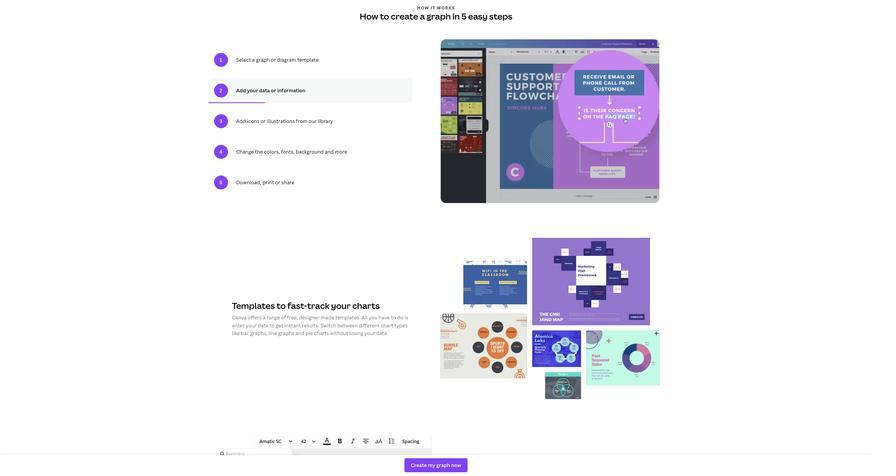 Task type: vqa. For each thing, say whether or not it's contained in the screenshot.
BLANK (+2) button
no



Task type: locate. For each thing, give the bounding box(es) containing it.
and
[[325, 148, 334, 155], [296, 330, 305, 337]]

5 left "download,"
[[220, 179, 223, 186]]

2 horizontal spatial a
[[420, 10, 425, 22]]

background
[[296, 148, 324, 155]]

the
[[255, 148, 263, 155]]

data.
[[377, 330, 389, 337]]

results.
[[302, 322, 320, 329]]

1 vertical spatial and
[[296, 330, 305, 337]]

5 inside how it works how to create a graph in 5 easy steps
[[462, 10, 467, 22]]

0 horizontal spatial and
[[296, 330, 305, 337]]

steps
[[490, 10, 513, 22]]

1 vertical spatial add
[[236, 118, 246, 124]]

add your data or information
[[236, 87, 306, 94]]

range
[[267, 314, 280, 321]]

1 vertical spatial a
[[252, 56, 255, 63]]

charts up all
[[353, 300, 380, 312]]

to left "create"
[[380, 10, 390, 22]]

create
[[391, 10, 419, 22]]

0 vertical spatial data
[[259, 87, 270, 94]]

download,
[[236, 179, 262, 186]]

1 vertical spatial 5
[[220, 179, 223, 186]]

0 vertical spatial charts
[[353, 300, 380, 312]]

0 horizontal spatial graph
[[256, 56, 270, 63]]

1 horizontal spatial and
[[325, 148, 334, 155]]

0 vertical spatial add
[[236, 87, 246, 94]]

add
[[236, 87, 246, 94], [236, 118, 246, 124]]

is
[[405, 314, 409, 321]]

a
[[420, 10, 425, 22], [252, 56, 255, 63], [263, 314, 266, 321]]

in
[[453, 10, 460, 22]]

0 vertical spatial 5
[[462, 10, 467, 22]]

data inside templates to fast-track your charts canva offers a range of free, designer-made templates. all you have to do is enter your data to get instant results. switch between different chart types like bar graphs, line graphs and pie charts without losing your data.
[[258, 322, 269, 329]]

a left range
[[263, 314, 266, 321]]

0 horizontal spatial charts
[[314, 330, 329, 337]]

to left get
[[270, 322, 275, 329]]

your up templates.
[[331, 300, 351, 312]]

1 horizontal spatial a
[[263, 314, 266, 321]]

1 horizontal spatial 5
[[462, 10, 467, 22]]

works
[[437, 5, 455, 11]]

1 horizontal spatial graph
[[427, 10, 451, 22]]

to
[[380, 10, 390, 22], [277, 300, 286, 312], [391, 314, 396, 321], [270, 322, 275, 329]]

templates.
[[336, 314, 361, 321]]

download, print or share
[[236, 179, 295, 186]]

or right print at the top left
[[275, 179, 280, 186]]

share
[[282, 179, 295, 186]]

and left "more"
[[325, 148, 334, 155]]

1 vertical spatial charts
[[314, 330, 329, 337]]

charts
[[353, 300, 380, 312], [314, 330, 329, 337]]

0 horizontal spatial a
[[252, 56, 255, 63]]

bar
[[241, 330, 249, 337]]

information
[[278, 87, 306, 94]]

add left the icons
[[236, 118, 246, 124]]

fonts,
[[281, 148, 295, 155]]

a left the 'it'
[[420, 10, 425, 22]]

without
[[330, 330, 349, 337]]

0 vertical spatial and
[[325, 148, 334, 155]]

graph right select
[[256, 56, 270, 63]]

or
[[271, 56, 276, 63], [271, 87, 276, 94], [261, 118, 266, 124], [275, 179, 280, 186]]

charts down switch
[[314, 330, 329, 337]]

like
[[232, 330, 240, 337]]

get
[[276, 322, 283, 329]]

2 vertical spatial a
[[263, 314, 266, 321]]

or left diagram
[[271, 56, 276, 63]]

1 vertical spatial data
[[258, 322, 269, 329]]

0 vertical spatial a
[[420, 10, 425, 22]]

5
[[462, 10, 467, 22], [220, 179, 223, 186]]

have
[[379, 314, 390, 321]]

diagram
[[277, 56, 296, 63]]

and left the 'pie'
[[296, 330, 305, 337]]

more
[[335, 148, 348, 155]]

do
[[398, 314, 404, 321]]

graph
[[427, 10, 451, 22], [256, 56, 270, 63]]

graphs
[[279, 330, 295, 337]]

line
[[269, 330, 277, 337]]

made
[[321, 314, 335, 321]]

free,
[[287, 314, 298, 321]]

track
[[308, 300, 330, 312]]

add right 2
[[236, 87, 246, 94]]

graph left in
[[427, 10, 451, 22]]

2 add from the top
[[236, 118, 246, 124]]

a right select
[[252, 56, 255, 63]]

3
[[220, 118, 223, 124]]

5 right in
[[462, 10, 467, 22]]

change
[[236, 148, 254, 155]]

select
[[236, 56, 251, 63]]

1 add from the top
[[236, 87, 246, 94]]

0 vertical spatial graph
[[427, 10, 451, 22]]

between
[[338, 322, 358, 329]]

data
[[259, 87, 270, 94], [258, 322, 269, 329]]

your
[[247, 87, 258, 94], [331, 300, 351, 312], [246, 322, 257, 329], [365, 330, 376, 337]]

chart
[[381, 322, 394, 329]]

our
[[309, 118, 317, 124]]

how
[[418, 5, 430, 11], [360, 10, 379, 22]]

4
[[220, 148, 223, 155]]

data left "information"
[[259, 87, 270, 94]]

data up graphs,
[[258, 322, 269, 329]]



Task type: describe. For each thing, give the bounding box(es) containing it.
1 horizontal spatial charts
[[353, 300, 380, 312]]

easy
[[469, 10, 488, 22]]

fast-
[[288, 300, 308, 312]]

all
[[362, 314, 368, 321]]

to up of
[[277, 300, 286, 312]]

your down different
[[365, 330, 376, 337]]

select a graph or diagram template
[[236, 56, 319, 63]]

add icons or illustrations from our library
[[236, 118, 333, 124]]

offers
[[248, 314, 262, 321]]

0 horizontal spatial how
[[360, 10, 379, 22]]

instant
[[285, 322, 301, 329]]

icons
[[247, 118, 260, 124]]

pie
[[306, 330, 313, 337]]

add for add your data or information
[[236, 87, 246, 94]]

1 vertical spatial graph
[[256, 56, 270, 63]]

or right the icons
[[261, 118, 266, 124]]

how it works how to create a graph in 5 easy steps
[[360, 5, 513, 22]]

illustrations
[[267, 118, 295, 124]]

your down offers
[[246, 322, 257, 329]]

template
[[298, 56, 319, 63]]

or left "information"
[[271, 87, 276, 94]]

you
[[369, 314, 378, 321]]

enter
[[232, 322, 245, 329]]

print
[[263, 179, 274, 186]]

0 horizontal spatial 5
[[220, 179, 223, 186]]

2
[[220, 87, 222, 94]]

different
[[359, 322, 380, 329]]

change the colors, fonts, background and more
[[236, 148, 348, 155]]

from
[[296, 118, 308, 124]]

switch
[[321, 322, 337, 329]]

1
[[220, 56, 222, 63]]

templates to fast-track your charts canva offers a range of free, designer-made templates. all you have to do is enter your data to get instant results. switch between different chart types like bar graphs, line graphs and pie charts without losing your data.
[[232, 300, 409, 337]]

canva
[[232, 314, 247, 321]]

designer-
[[299, 314, 321, 321]]

library
[[318, 118, 333, 124]]

losing
[[350, 330, 364, 337]]

it
[[431, 5, 436, 11]]

add for add icons or illustrations from our library
[[236, 118, 246, 124]]

1 horizontal spatial how
[[418, 5, 430, 11]]

of
[[281, 314, 286, 321]]

to inside how it works how to create a graph in 5 easy steps
[[380, 10, 390, 22]]

colors,
[[264, 148, 280, 155]]

types
[[395, 322, 408, 329]]

a inside how it works how to create a graph in 5 easy steps
[[420, 10, 425, 22]]

and inside templates to fast-track your charts canva offers a range of free, designer-made templates. all you have to do is enter your data to get instant results. switch between different chart types like bar graphs, line graphs and pie charts without losing your data.
[[296, 330, 305, 337]]

a inside templates to fast-track your charts canva offers a range of free, designer-made templates. all you have to do is enter your data to get instant results. switch between different chart types like bar graphs, line graphs and pie charts without losing your data.
[[263, 314, 266, 321]]

your up the icons
[[247, 87, 258, 94]]

graph inside how it works how to create a graph in 5 easy steps
[[427, 10, 451, 22]]

templates
[[232, 300, 275, 312]]

to left do at the bottom
[[391, 314, 396, 321]]

graphs,
[[250, 330, 268, 337]]



